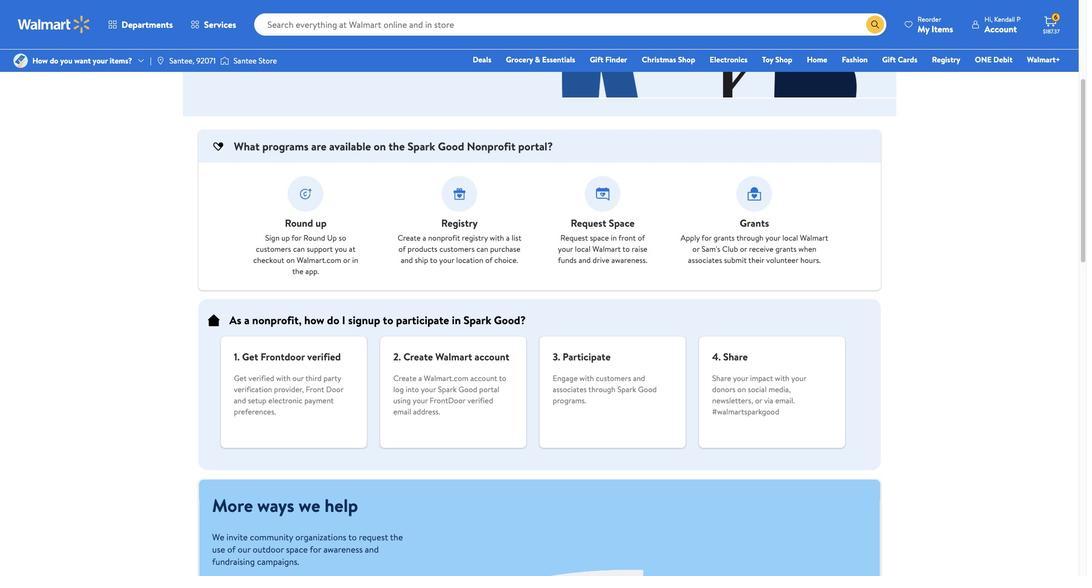Task type: vqa. For each thing, say whether or not it's contained in the screenshot.
the promotions.
no



Task type: locate. For each thing, give the bounding box(es) containing it.
customers inside engage with customers and associates through spark good programs.
[[596, 373, 631, 384]]

 image
[[220, 55, 229, 66]]

$187.37
[[1043, 27, 1060, 35]]

apply
[[681, 233, 700, 244]]

0 vertical spatial through
[[737, 233, 764, 244]]

1 horizontal spatial walmart.com
[[424, 373, 469, 384]]

local left drive on the right of the page
[[575, 244, 591, 255]]

walmart right "about"
[[411, 51, 443, 63]]

walmart up hours.
[[800, 233, 828, 244]]

Walmart Site-Wide search field
[[254, 13, 887, 36]]

access spark good button
[[209, 46, 311, 68]]

0 vertical spatial share
[[723, 350, 748, 364]]

0 vertical spatial walmart.com
[[297, 255, 341, 266]]

electronics link
[[705, 54, 753, 66]]

on right checkout
[[286, 255, 295, 266]]

our left third
[[292, 373, 304, 384]]

one debit
[[975, 54, 1013, 65]]

2 vertical spatial verified
[[467, 395, 493, 406]]

our inside we invite community organizations to request the use of our outdoor space for awareness and fundraising campaigns.
[[238, 544, 251, 556]]

create inside registry create a nonprofit registry with a list of products customers can purchase and ship to your location of choice.
[[398, 233, 421, 244]]

front
[[619, 233, 636, 244]]

to right the 'signup'
[[383, 313, 393, 328]]

departments
[[122, 18, 173, 31]]

1 horizontal spatial in
[[452, 313, 461, 328]]

0 horizontal spatial you
[[60, 55, 72, 66]]

1 vertical spatial share
[[712, 373, 731, 384]]

the right the request
[[390, 531, 403, 544]]

with down participate on the right bottom of the page
[[580, 373, 594, 384]]

your right media,
[[791, 373, 807, 384]]

share down 4.
[[712, 373, 731, 384]]

in left front
[[611, 233, 617, 244]]

0 horizontal spatial verified
[[249, 373, 274, 384]]

registry for registry
[[932, 54, 961, 65]]

what programs are available on the spark good nonprofit portal?
[[234, 139, 553, 154]]

up up support
[[316, 216, 327, 230]]

0 horizontal spatial gift
[[590, 54, 604, 65]]

up right sign
[[281, 233, 290, 244]]

or inside round up sign up for round up so customers can support you at checkout on walmart.com or in the app.
[[343, 255, 350, 266]]

associates down apply on the right top of the page
[[688, 255, 722, 266]]

2 horizontal spatial on
[[738, 384, 746, 395]]

in right support
[[352, 255, 358, 266]]

create up ship on the top left of the page
[[398, 233, 421, 244]]

santee
[[234, 55, 257, 66]]

walmart inside the request space request space in front of your local walmart to raise funds and drive awareness.
[[593, 244, 621, 255]]

local left when
[[783, 233, 798, 244]]

shop
[[678, 54, 695, 65], [775, 54, 793, 65]]

registry link
[[927, 54, 966, 66]]

good inside engage with customers and associates through spark good programs.
[[638, 384, 657, 395]]

hours.
[[801, 255, 821, 266]]

for right apply on the right top of the page
[[702, 233, 712, 244]]

2 vertical spatial on
[[738, 384, 746, 395]]

0 vertical spatial create
[[398, 233, 421, 244]]

0 vertical spatial up
[[316, 216, 327, 230]]

through down grants
[[737, 233, 764, 244]]

2 vertical spatial the
[[390, 531, 403, 544]]

spark
[[252, 51, 274, 63], [408, 139, 435, 154], [464, 313, 491, 328], [438, 384, 457, 395], [617, 384, 636, 395]]

essentials
[[542, 54, 575, 65]]

create up using
[[393, 373, 417, 384]]

0 vertical spatial associates
[[688, 255, 722, 266]]

the inside round up sign up for round up so customers can support you at checkout on walmart.com or in the app.
[[292, 266, 304, 277]]

0 horizontal spatial in
[[352, 255, 358, 266]]

grocery
[[506, 54, 533, 65]]

to left raise
[[623, 244, 630, 255]]

1 vertical spatial associates
[[553, 384, 587, 395]]

get verified with our third party verification provider, front door and setup electronic payment preferences.
[[234, 373, 344, 418]]

1 horizontal spatial space
[[590, 233, 609, 244]]

shop right christmas
[[678, 54, 695, 65]]

2 shop from the left
[[775, 54, 793, 65]]

choice.
[[494, 255, 518, 266]]

can
[[293, 244, 305, 255], [477, 244, 488, 255]]

your inside registry create a nonprofit registry with a list of products customers can purchase and ship to your location of choice.
[[439, 255, 454, 266]]

 image right | in the left top of the page
[[156, 56, 165, 65]]

2 vertical spatial create
[[393, 373, 417, 384]]

toy
[[762, 54, 774, 65]]

grants left when
[[776, 244, 797, 255]]

into
[[406, 384, 419, 395]]

0 horizontal spatial our
[[238, 544, 251, 556]]

on left social
[[738, 384, 746, 395]]

registry down items
[[932, 54, 961, 65]]

0 vertical spatial our
[[292, 373, 304, 384]]

use
[[212, 544, 225, 556]]

grants
[[740, 216, 769, 230]]

1 horizontal spatial  image
[[156, 56, 165, 65]]

of right front
[[638, 233, 645, 244]]

through
[[737, 233, 764, 244], [589, 384, 616, 395]]

1 horizontal spatial through
[[737, 233, 764, 244]]

0 horizontal spatial local
[[575, 244, 591, 255]]

0 vertical spatial do
[[50, 55, 58, 66]]

deals link
[[468, 54, 496, 66]]

1 vertical spatial verified
[[249, 373, 274, 384]]

learn
[[340, 51, 362, 63]]

2 horizontal spatial for
[[702, 233, 712, 244]]

a inside "create a walmart.com account to log into your spark good portal using your frontdoor verified email address."
[[418, 373, 422, 384]]

customers left support
[[256, 244, 291, 255]]

associates down 3. participate
[[553, 384, 587, 395]]

1 vertical spatial account
[[470, 373, 497, 384]]

you
[[60, 55, 72, 66], [335, 244, 347, 255]]

on inside "share your impact with your donors on social media, newsletters, or via email. #walmartsparkgood"
[[738, 384, 746, 395]]

via
[[764, 395, 774, 406]]

a left list
[[506, 233, 510, 244]]

associates
[[688, 255, 722, 266], [553, 384, 587, 395]]

registry up nonprofit
[[441, 216, 478, 230]]

of inside we invite community organizations to request the use of our outdoor space for awareness and fundraising campaigns.
[[227, 544, 236, 556]]

0 horizontal spatial up
[[281, 233, 290, 244]]

to left the request
[[348, 531, 357, 544]]

your down nonprofit
[[439, 255, 454, 266]]

help
[[325, 493, 358, 518]]

1 vertical spatial our
[[238, 544, 251, 556]]

do right how
[[50, 55, 58, 66]]

participate
[[563, 350, 611, 364]]

reorder
[[918, 14, 941, 24]]

 image left how
[[13, 54, 28, 68]]

of right use
[[227, 544, 236, 556]]

1 vertical spatial the
[[292, 266, 304, 277]]

request left space
[[571, 216, 607, 230]]

for left "awareness"
[[310, 544, 321, 556]]

0 vertical spatial get
[[242, 350, 258, 364]]

account inside "create a walmart.com account to log into your spark good portal using your frontdoor verified email address."
[[470, 373, 497, 384]]

share right 4.
[[723, 350, 748, 364]]

electronic
[[268, 395, 303, 406]]

1 shop from the left
[[678, 54, 695, 65]]

0 horizontal spatial shop
[[678, 54, 695, 65]]

0 horizontal spatial walmart.com
[[297, 255, 341, 266]]

1 vertical spatial on
[[286, 255, 295, 266]]

and inside engage with customers and associates through spark good programs.
[[633, 373, 645, 384]]

1 horizontal spatial on
[[374, 139, 386, 154]]

1 vertical spatial through
[[589, 384, 616, 395]]

our left outdoor
[[238, 544, 251, 556]]

good inside button
[[276, 51, 297, 63]]

walmart image
[[18, 16, 90, 33]]

and inside registry create a nonprofit registry with a list of products customers can purchase and ship to your location of choice.
[[401, 255, 413, 266]]

when
[[799, 244, 817, 255]]

signup
[[348, 313, 380, 328]]

and inside the request space request space in front of your local walmart to raise funds and drive awareness.
[[579, 255, 591, 266]]

Search search field
[[254, 13, 887, 36]]

app.
[[305, 266, 319, 277]]

grants
[[714, 233, 735, 244], [776, 244, 797, 255]]

 image
[[13, 54, 28, 68], [156, 56, 165, 65]]

1 vertical spatial request
[[561, 233, 588, 244]]

good
[[276, 51, 297, 63], [438, 139, 464, 154], [459, 384, 477, 395], [638, 384, 657, 395]]

2 can from the left
[[477, 244, 488, 255]]

provider,
[[274, 384, 304, 395]]

about
[[386, 51, 409, 63]]

walmart down space
[[593, 244, 621, 255]]

spark inside "create a walmart.com account to log into your spark good portal using your frontdoor verified email address."
[[438, 384, 457, 395]]

customers right products
[[439, 244, 475, 255]]

2 gift from the left
[[882, 54, 896, 65]]

0 vertical spatial you
[[60, 55, 72, 66]]

1 vertical spatial get
[[234, 373, 247, 384]]

request
[[571, 216, 607, 230], [561, 233, 588, 244]]

0 vertical spatial in
[[611, 233, 617, 244]]

to down '2. create walmart account'
[[499, 373, 507, 384]]

2 horizontal spatial in
[[611, 233, 617, 244]]

gift left "finder"
[[590, 54, 604, 65]]

your down grants
[[766, 233, 781, 244]]

verified right "frontdoor"
[[467, 395, 493, 406]]

0 horizontal spatial customers
[[256, 244, 291, 255]]

0 horizontal spatial for
[[292, 233, 302, 244]]

4. share
[[712, 350, 748, 364]]

walmart.com down up
[[297, 255, 341, 266]]

3.
[[553, 350, 560, 364]]

0 vertical spatial space
[[590, 233, 609, 244]]

share inside "share your impact with your donors on social media, newsletters, or via email. #walmartsparkgood"
[[712, 373, 731, 384]]

access
[[223, 51, 250, 63]]

through right programs.
[[589, 384, 616, 395]]

0 vertical spatial account
[[475, 350, 509, 364]]

for right sign
[[292, 233, 302, 244]]

christmas shop
[[642, 54, 695, 65]]

1 horizontal spatial our
[[292, 373, 304, 384]]

0 vertical spatial on
[[374, 139, 386, 154]]

your right into
[[421, 384, 436, 395]]

1 vertical spatial walmart.com
[[424, 373, 469, 384]]

with inside registry create a nonprofit registry with a list of products customers can purchase and ship to your location of choice.
[[490, 233, 504, 244]]

christmas
[[642, 54, 676, 65]]

1 horizontal spatial you
[[335, 244, 347, 255]]

0 vertical spatial round
[[285, 216, 313, 230]]

home
[[807, 54, 828, 65]]

you left want
[[60, 55, 72, 66]]

do left i
[[327, 313, 339, 328]]

get down 1.
[[234, 373, 247, 384]]

create right 2.
[[404, 350, 433, 364]]

spark inside button
[[252, 51, 274, 63]]

can left support
[[293, 244, 305, 255]]

get right 1.
[[242, 350, 258, 364]]

share your impact with your donors on social media, newsletters, or via email. #walmartsparkgood
[[712, 373, 807, 418]]

or left via
[[755, 395, 762, 406]]

in right participate
[[452, 313, 461, 328]]

1 horizontal spatial can
[[477, 244, 488, 255]]

round
[[285, 216, 313, 230], [304, 233, 325, 244]]

ship
[[415, 255, 428, 266]]

2 vertical spatial in
[[452, 313, 461, 328]]

0 horizontal spatial do
[[50, 55, 58, 66]]

gift for gift cards
[[882, 54, 896, 65]]

1 horizontal spatial up
[[316, 216, 327, 230]]

shop right 'toy'
[[775, 54, 793, 65]]

0 horizontal spatial can
[[293, 244, 305, 255]]

1 vertical spatial registry
[[441, 216, 478, 230]]

request up the funds
[[561, 233, 588, 244]]

gift left cards on the top right of the page
[[882, 54, 896, 65]]

items
[[932, 23, 953, 35]]

registry for registry create a nonprofit registry with a list of products customers can purchase and ship to your location of choice.
[[441, 216, 478, 230]]

space right outdoor
[[286, 544, 308, 556]]

1 vertical spatial space
[[286, 544, 308, 556]]

your inside the request space request space in front of your local walmart to raise funds and drive awareness.
[[558, 244, 573, 255]]

party
[[324, 373, 341, 384]]

0 horizontal spatial space
[[286, 544, 308, 556]]

0 horizontal spatial  image
[[13, 54, 28, 68]]

the right available
[[389, 139, 405, 154]]

with right impact
[[775, 373, 790, 384]]

and
[[401, 255, 413, 266], [579, 255, 591, 266], [633, 373, 645, 384], [234, 395, 246, 406], [365, 544, 379, 556]]

items?
[[110, 55, 132, 66]]

1 horizontal spatial local
[[783, 233, 798, 244]]

1 horizontal spatial do
[[327, 313, 339, 328]]

setup
[[248, 395, 267, 406]]

account up portal
[[475, 350, 509, 364]]

how
[[304, 313, 324, 328]]

space up drive on the right of the page
[[590, 233, 609, 244]]

or right club
[[740, 244, 747, 255]]

up
[[316, 216, 327, 230], [281, 233, 290, 244]]

portal?
[[518, 139, 553, 154]]

create
[[398, 233, 421, 244], [404, 350, 433, 364], [393, 373, 417, 384]]

grants up submit
[[714, 233, 735, 244]]

verified up party
[[307, 350, 341, 364]]

registry inside registry create a nonprofit registry with a list of products customers can purchase and ship to your location of choice.
[[441, 216, 478, 230]]

your
[[93, 55, 108, 66], [766, 233, 781, 244], [558, 244, 573, 255], [439, 255, 454, 266], [733, 373, 748, 384], [791, 373, 807, 384], [421, 384, 436, 395], [413, 395, 428, 406]]

can left purchase at the left of the page
[[477, 244, 488, 255]]

and inside we invite community organizations to request the use of our outdoor space for awareness and fundraising campaigns.
[[365, 544, 379, 556]]

on right available
[[374, 139, 386, 154]]

account for walmart.com
[[470, 373, 497, 384]]

walmart up "create a walmart.com account to log into your spark good portal using your frontdoor verified email address." in the bottom of the page
[[435, 350, 472, 364]]

1 horizontal spatial associates
[[688, 255, 722, 266]]

walmart inside "link"
[[411, 51, 443, 63]]

our
[[292, 373, 304, 384], [238, 544, 251, 556]]

of inside the request space request space in front of your local walmart to raise funds and drive awareness.
[[638, 233, 645, 244]]

0 horizontal spatial through
[[589, 384, 616, 395]]

in inside round up sign up for round up so customers can support you at checkout on walmart.com or in the app.
[[352, 255, 358, 266]]

0 horizontal spatial registry
[[441, 216, 478, 230]]

walmart.com down '2. create walmart account'
[[424, 373, 469, 384]]

registry
[[462, 233, 488, 244]]

0 horizontal spatial on
[[286, 255, 295, 266]]

share
[[723, 350, 748, 364], [712, 373, 731, 384]]

customers down participate on the right bottom of the page
[[596, 373, 631, 384]]

with left list
[[490, 233, 504, 244]]

you left at
[[335, 244, 347, 255]]

1 horizontal spatial gift
[[882, 54, 896, 65]]

front
[[306, 384, 324, 395]]

spark inside engage with customers and associates through spark good programs.
[[617, 384, 636, 395]]

&
[[535, 54, 540, 65]]

1 vertical spatial in
[[352, 255, 358, 266]]

your left drive on the right of the page
[[558, 244, 573, 255]]

in
[[611, 233, 617, 244], [352, 255, 358, 266], [452, 313, 461, 328]]

2 horizontal spatial verified
[[467, 395, 493, 406]]

account down '2. create walmart account'
[[470, 373, 497, 384]]

2.
[[393, 350, 401, 364]]

1 horizontal spatial for
[[310, 544, 321, 556]]

at
[[349, 244, 356, 255]]

1. get frontdoor verified
[[234, 350, 341, 364]]

available
[[329, 139, 371, 154]]

through inside engage with customers and associates through spark good programs.
[[589, 384, 616, 395]]

payment
[[304, 395, 334, 406]]

a
[[423, 233, 426, 244], [506, 233, 510, 244], [244, 313, 250, 328], [418, 373, 422, 384]]

checkout
[[253, 255, 284, 266]]

are
[[311, 139, 327, 154]]

1 vertical spatial create
[[404, 350, 433, 364]]

1 can from the left
[[293, 244, 305, 255]]

with down frontdoor
[[276, 373, 291, 384]]

0 horizontal spatial grants
[[714, 233, 735, 244]]

their
[[749, 255, 765, 266]]

round left up
[[304, 233, 325, 244]]

0 vertical spatial registry
[[932, 54, 961, 65]]

verified up setup
[[249, 373, 274, 384]]

1 vertical spatial you
[[335, 244, 347, 255]]

0 horizontal spatial associates
[[553, 384, 587, 395]]

the left app.
[[292, 266, 304, 277]]

a right the log
[[418, 373, 422, 384]]

1 horizontal spatial shop
[[775, 54, 793, 65]]

1 gift from the left
[[590, 54, 604, 65]]

1 horizontal spatial customers
[[439, 244, 475, 255]]

walmart.com inside round up sign up for round up so customers can support you at checkout on walmart.com or in the app.
[[297, 255, 341, 266]]

shop for christmas shop
[[678, 54, 695, 65]]

1 horizontal spatial registry
[[932, 54, 961, 65]]

to right ship on the top left of the page
[[430, 255, 437, 266]]

2 horizontal spatial customers
[[596, 373, 631, 384]]

1 vertical spatial up
[[281, 233, 290, 244]]

for inside we invite community organizations to request the use of our outdoor space for awareness and fundraising campaigns.
[[310, 544, 321, 556]]

or down so
[[343, 255, 350, 266]]

registry inside "link"
[[932, 54, 961, 65]]

1 horizontal spatial verified
[[307, 350, 341, 364]]

verified inside "create a walmart.com account to log into your spark good portal using your frontdoor verified email address."
[[467, 395, 493, 406]]

round up support
[[285, 216, 313, 230]]



Task type: describe. For each thing, give the bounding box(es) containing it.
portal
[[479, 384, 499, 395]]

organizations
[[295, 531, 346, 544]]

programs
[[262, 139, 309, 154]]

email
[[393, 406, 411, 418]]

you inside round up sign up for round up so customers can support you at checkout on walmart.com or in the app.
[[335, 244, 347, 255]]

gift for gift finder
[[590, 54, 604, 65]]

my
[[918, 23, 930, 35]]

customers inside round up sign up for round up so customers can support you at checkout on walmart.com or in the app.
[[256, 244, 291, 255]]

club
[[722, 244, 738, 255]]

we
[[212, 531, 224, 544]]

with inside "share your impact with your donors on social media, newsletters, or via email. #walmartsparkgood"
[[775, 373, 790, 384]]

sam's
[[702, 244, 721, 255]]

drive
[[593, 255, 610, 266]]

more
[[212, 493, 253, 518]]

more ways we help
[[212, 493, 358, 518]]

create for a
[[398, 233, 421, 244]]

how
[[32, 55, 48, 66]]

learn more about walmart business
[[340, 51, 478, 63]]

door
[[326, 384, 344, 395]]

receive
[[749, 244, 774, 255]]

social
[[748, 384, 767, 395]]

verified inside get verified with our third party verification provider, front door and setup electronic payment preferences.
[[249, 373, 274, 384]]

create inside "create a walmart.com account to log into your spark good portal using your frontdoor verified email address."
[[393, 373, 417, 384]]

nonprofit
[[428, 233, 460, 244]]

or left sam's
[[693, 244, 700, 255]]

purchase
[[490, 244, 521, 255]]

learn more about walmart business link
[[324, 46, 494, 68]]

services
[[204, 18, 236, 31]]

deals
[[473, 54, 491, 65]]

we
[[299, 493, 320, 518]]

business
[[445, 51, 478, 63]]

1 vertical spatial round
[[304, 233, 325, 244]]

store
[[259, 55, 277, 66]]

your inside grants apply for grants through your local walmart or sam's club or receive grants when associates submit their volunteer hours.
[[766, 233, 781, 244]]

good inside "create a walmart.com account to log into your spark good portal using your frontdoor verified email address."
[[459, 384, 477, 395]]

products
[[408, 244, 438, 255]]

through inside grants apply for grants through your local walmart or sam's club or receive grants when associates submit their volunteer hours.
[[737, 233, 764, 244]]

#walmartsparkgood
[[712, 406, 779, 418]]

grants apply for grants through your local walmart or sam's club or receive grants when associates submit their volunteer hours.
[[681, 216, 828, 266]]

volunteer
[[766, 255, 799, 266]]

 image for santee, 92071
[[156, 56, 165, 65]]

for inside grants apply for grants through your local walmart or sam's club or receive grants when associates submit their volunteer hours.
[[702, 233, 712, 244]]

more
[[364, 51, 384, 63]]

to inside "create a walmart.com account to log into your spark good portal using your frontdoor verified email address."
[[499, 373, 507, 384]]

or inside "share your impact with your donors on social media, newsletters, or via email. #walmartsparkgood"
[[755, 395, 762, 406]]

so
[[339, 233, 346, 244]]

to inside registry create a nonprofit registry with a list of products customers can purchase and ship to your location of choice.
[[430, 255, 437, 266]]

create a walmart.com account to log into your spark good portal using your frontdoor verified email address.
[[393, 373, 507, 418]]

awareness.
[[612, 255, 647, 266]]

up
[[327, 233, 337, 244]]

associates inside engage with customers and associates through spark good programs.
[[553, 384, 587, 395]]

registry create a nonprofit registry with a list of products customers can purchase and ship to your location of choice.
[[398, 216, 521, 266]]

to inside we invite community organizations to request the use of our outdoor space for awareness and fundraising campaigns.
[[348, 531, 357, 544]]

search icon image
[[871, 20, 880, 29]]

shop for toy shop
[[775, 54, 793, 65]]

for inside round up sign up for round up so customers can support you at checkout on walmart.com or in the app.
[[292, 233, 302, 244]]

fundraising
[[212, 556, 255, 568]]

0 vertical spatial request
[[571, 216, 607, 230]]

account
[[985, 23, 1017, 35]]

walmart+
[[1027, 54, 1061, 65]]

6 $187.37
[[1043, 12, 1060, 35]]

and inside get verified with our third party verification provider, front door and setup electronic payment preferences.
[[234, 395, 246, 406]]

customers inside registry create a nonprofit registry with a list of products customers can purchase and ship to your location of choice.
[[439, 244, 475, 255]]

your left impact
[[733, 373, 748, 384]]

your right using
[[413, 395, 428, 406]]

space inside the request space request space in front of your local walmart to raise funds and drive awareness.
[[590, 233, 609, 244]]

christmas shop link
[[637, 54, 700, 66]]

frontdoor
[[430, 395, 466, 406]]

npo_people image
[[562, 0, 896, 99]]

fashion link
[[837, 54, 873, 66]]

local inside grants apply for grants through your local walmart or sam's club or receive grants when associates submit their volunteer hours.
[[783, 233, 798, 244]]

with inside engage with customers and associates through spark good programs.
[[580, 373, 594, 384]]

4.
[[712, 350, 721, 364]]

a left nonprofit
[[423, 233, 426, 244]]

outdoor
[[253, 544, 284, 556]]

1 horizontal spatial grants
[[776, 244, 797, 255]]

92071
[[196, 55, 216, 66]]

media,
[[769, 384, 791, 395]]

a right 'as'
[[244, 313, 250, 328]]

participate
[[396, 313, 449, 328]]

gift finder link
[[585, 54, 632, 66]]

can inside round up sign up for round up so customers can support you at checkout on walmart.com or in the app.
[[293, 244, 305, 255]]

impact
[[750, 373, 773, 384]]

verification
[[234, 384, 272, 395]]

one debit link
[[970, 54, 1018, 66]]

walmart inside grants apply for grants through your local walmart or sam's club or receive grants when associates submit their volunteer hours.
[[800, 233, 828, 244]]

can inside registry create a nonprofit registry with a list of products customers can purchase and ship to your location of choice.
[[477, 244, 488, 255]]

we invite community organizations to request the use of our outdoor space for awareness and fundraising campaigns.
[[212, 531, 403, 568]]

campaigns.
[[257, 556, 299, 568]]

on inside round up sign up for round up so customers can support you at checkout on walmart.com or in the app.
[[286, 255, 295, 266]]

awareness
[[323, 544, 363, 556]]

debit
[[994, 54, 1013, 65]]

associates inside grants apply for grants through your local walmart or sam's club or receive grants when associates submit their volunteer hours.
[[688, 255, 722, 266]]

email.
[[775, 395, 795, 406]]

your right want
[[93, 55, 108, 66]]

i
[[342, 313, 345, 328]]

the inside we invite community organizations to request the use of our outdoor space for awareness and fundraising campaigns.
[[390, 531, 403, 544]]

funds
[[558, 255, 577, 266]]

0 vertical spatial the
[[389, 139, 405, 154]]

ways
[[257, 493, 294, 518]]

toy shop link
[[757, 54, 798, 66]]

support
[[307, 244, 333, 255]]

|
[[150, 55, 152, 66]]

in inside the request space request space in front of your local walmart to raise funds and drive awareness.
[[611, 233, 617, 244]]

create for walmart
[[404, 350, 433, 364]]

programs.
[[553, 395, 586, 406]]

to inside the request space request space in front of your local walmart to raise funds and drive awareness.
[[623, 244, 630, 255]]

request space request space in front of your local walmart to raise funds and drive awareness.
[[558, 216, 648, 266]]

request
[[359, 531, 388, 544]]

hi, kendall p account
[[985, 14, 1021, 35]]

space inside we invite community organizations to request the use of our outdoor space for awareness and fundraising campaigns.
[[286, 544, 308, 556]]

preferences.
[[234, 406, 276, 418]]

1 vertical spatial do
[[327, 313, 339, 328]]

what
[[234, 139, 260, 154]]

of left the choice.
[[485, 255, 493, 266]]

of left products
[[399, 244, 406, 255]]

as
[[229, 313, 242, 328]]

kendall
[[994, 14, 1015, 24]]

reorder my items
[[918, 14, 953, 35]]

our inside get verified with our third party verification provider, front door and setup electronic payment preferences.
[[292, 373, 304, 384]]

with inside get verified with our third party verification provider, front door and setup electronic payment preferences.
[[276, 373, 291, 384]]

log
[[393, 384, 404, 395]]

cards
[[898, 54, 918, 65]]

local inside the request space request space in front of your local walmart to raise funds and drive awareness.
[[575, 244, 591, 255]]

raise
[[632, 244, 648, 255]]

 image for how do you want your items?
[[13, 54, 28, 68]]

hi,
[[985, 14, 993, 24]]

0 vertical spatial verified
[[307, 350, 341, 364]]

frontdoor
[[261, 350, 305, 364]]

account for walmart
[[475, 350, 509, 364]]

walmart.com inside "create a walmart.com account to log into your spark good portal using your frontdoor verified email address."
[[424, 373, 469, 384]]

good?
[[494, 313, 526, 328]]

third
[[306, 373, 322, 384]]

get inside get verified with our third party verification provider, front door and setup electronic payment preferences.
[[234, 373, 247, 384]]



